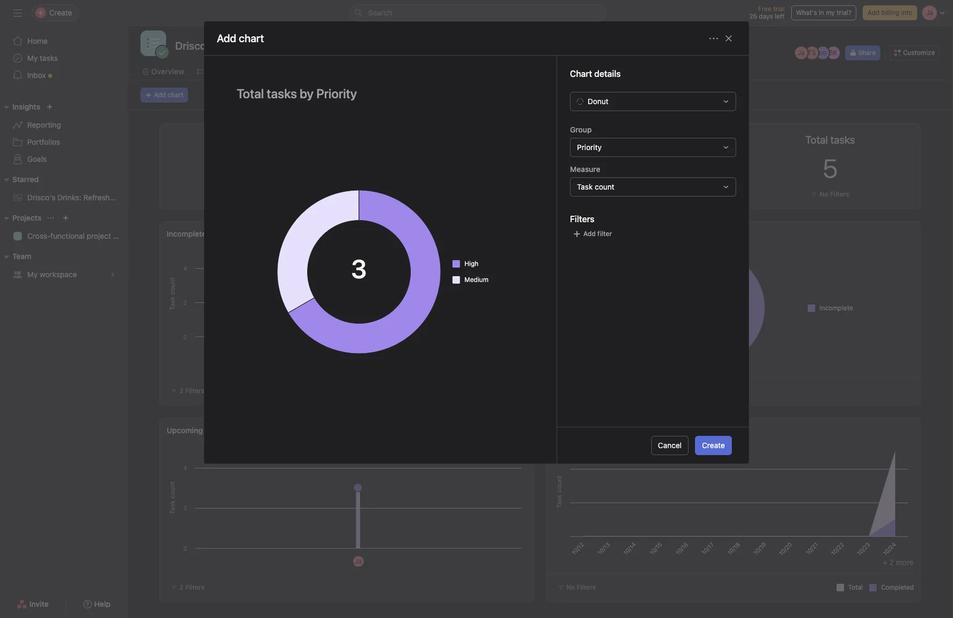 Task type: locate. For each thing, give the bounding box(es) containing it.
0 horizontal spatial no filters button
[[553, 581, 601, 596]]

add chart
[[154, 91, 184, 99]]

more
[[897, 558, 914, 567]]

add
[[868, 9, 880, 17], [154, 91, 166, 99], [584, 230, 596, 238]]

tasks left by section on the top of page
[[208, 229, 227, 238]]

1 horizontal spatial task
[[577, 182, 593, 191]]

list image
[[147, 37, 160, 50]]

5
[[823, 153, 838, 183]]

2 vertical spatial 2
[[180, 584, 184, 592]]

2 filters button
[[166, 384, 209, 399], [166, 581, 209, 596]]

+ 2 more
[[883, 558, 914, 567]]

drisco's drinks: refreshment recommendation link
[[6, 189, 190, 206]]

add chart button
[[141, 88, 188, 103]]

free trial 25 days left
[[750, 5, 785, 20]]

0 vertical spatial no
[[820, 190, 829, 198]]

1 vertical spatial incomplete
[[820, 304, 854, 312]]

0 vertical spatial my
[[27, 53, 38, 63]]

donut button
[[570, 92, 737, 111]]

add inside dropdown button
[[584, 230, 596, 238]]

tasks for upcoming
[[205, 426, 224, 435]]

1 vertical spatial no filters
[[567, 584, 596, 592]]

0 vertical spatial ja
[[798, 49, 805, 57]]

overview link
[[143, 66, 184, 78]]

task for task count
[[577, 182, 593, 191]]

2 filters button for upcoming
[[166, 581, 209, 596]]

+ 2 more button
[[883, 558, 914, 567]]

0 horizontal spatial add
[[154, 91, 166, 99]]

add left filter
[[584, 230, 596, 238]]

starred
[[12, 175, 39, 184]]

filters
[[831, 190, 850, 198], [570, 214, 595, 224], [185, 387, 205, 395], [185, 584, 205, 592], [577, 584, 596, 592]]

1 vertical spatial add
[[154, 91, 166, 99]]

plan
[[113, 232, 128, 241]]

what's
[[797, 9, 818, 17]]

tasks left by
[[573, 229, 592, 238]]

no filters
[[820, 190, 850, 198], [567, 584, 596, 592]]

task for task completion over time
[[554, 426, 570, 435]]

what's in my trial?
[[797, 9, 852, 17]]

add left billing
[[868, 9, 880, 17]]

None text field
[[173, 36, 251, 55]]

0 horizontal spatial task
[[554, 426, 570, 435]]

add for add chart
[[154, 91, 166, 99]]

1 vertical spatial 2 filters button
[[166, 581, 209, 596]]

ja
[[798, 49, 805, 57], [355, 558, 362, 566]]

projects element
[[0, 209, 128, 247]]

tasks right upcoming
[[205, 426, 224, 435]]

tasks
[[40, 53, 58, 63], [208, 229, 227, 238], [573, 229, 592, 238], [205, 426, 224, 435]]

1 horizontal spatial no filters button
[[809, 189, 853, 200]]

info
[[902, 9, 913, 17]]

Total tasks by Priority text field
[[230, 81, 531, 106]]

total left add filter at the right of the page
[[554, 229, 571, 238]]

co
[[819, 49, 827, 57]]

task down measure
[[577, 182, 593, 191]]

2 horizontal spatial add
[[868, 9, 880, 17]]

total
[[554, 229, 571, 238], [849, 584, 864, 592]]

to
[[303, 348, 314, 359]]

reporting
[[27, 120, 61, 129]]

0 horizontal spatial incomplete
[[167, 229, 206, 238]]

add left chart
[[154, 91, 166, 99]]

my inside global element
[[27, 53, 38, 63]]

over time
[[614, 426, 646, 435]]

what's in my trial? button
[[792, 5, 857, 20]]

do
[[310, 342, 321, 353]]

close image
[[725, 34, 734, 43]]

1 horizontal spatial total
[[849, 584, 864, 592]]

cross-functional project plan link
[[6, 228, 128, 245]]

add inside button
[[154, 91, 166, 99]]

to do
[[303, 342, 321, 359]]

tasks down home
[[40, 53, 58, 63]]

task inside 'dropdown button'
[[577, 182, 593, 191]]

1 vertical spatial task
[[554, 426, 570, 435]]

by assignee
[[226, 426, 268, 435]]

insights button
[[0, 101, 40, 113]]

1 horizontal spatial incomplete
[[820, 304, 854, 312]]

0 vertical spatial 2
[[180, 387, 184, 395]]

1 vertical spatial my
[[27, 270, 38, 279]]

tasks for incomplete
[[208, 229, 227, 238]]

bk
[[830, 49, 838, 57]]

team button
[[0, 250, 31, 263]]

my
[[27, 53, 38, 63], [27, 270, 38, 279]]

1 vertical spatial ja
[[355, 558, 362, 566]]

2 filters for upcoming
[[180, 584, 205, 592]]

2 filters
[[180, 387, 205, 395], [180, 584, 205, 592]]

2 2 filters button from the top
[[166, 581, 209, 596]]

0 vertical spatial task
[[577, 182, 593, 191]]

0 horizontal spatial no
[[567, 584, 575, 592]]

1 horizontal spatial add
[[584, 230, 596, 238]]

0 horizontal spatial total
[[554, 229, 571, 238]]

home link
[[6, 33, 121, 50]]

add inside button
[[868, 9, 880, 17]]

2
[[180, 387, 184, 395], [890, 558, 895, 567], [180, 584, 184, 592]]

my down team
[[27, 270, 38, 279]]

1 filter button
[[620, 189, 655, 200]]

total tasks
[[806, 134, 856, 146]]

add billing info button
[[863, 5, 918, 20]]

search
[[368, 8, 392, 17]]

my workspace link
[[6, 266, 121, 283]]

0 vertical spatial incomplete
[[167, 229, 206, 238]]

my workspace
[[27, 270, 77, 279]]

1 vertical spatial 2 filters
[[180, 584, 205, 592]]

1 2 filters button from the top
[[166, 384, 209, 399]]

global element
[[0, 26, 128, 90]]

my inside teams element
[[27, 270, 38, 279]]

no
[[820, 190, 829, 198], [567, 584, 575, 592]]

2 vertical spatial add
[[584, 230, 596, 238]]

0 vertical spatial total
[[554, 229, 571, 238]]

completed
[[882, 584, 915, 592]]

1 horizontal spatial no
[[820, 190, 829, 198]]

0 vertical spatial 2 filters button
[[166, 384, 209, 399]]

1 vertical spatial total
[[849, 584, 864, 592]]

starred element
[[0, 170, 190, 209]]

0 vertical spatial add
[[868, 9, 880, 17]]

add filter
[[584, 230, 612, 238]]

my up the 'inbox'
[[27, 53, 38, 63]]

by section
[[229, 229, 266, 238]]

my tasks
[[27, 53, 58, 63]]

1 horizontal spatial ja
[[798, 49, 805, 57]]

0
[[630, 153, 645, 183]]

1 2 filters from the top
[[180, 387, 205, 395]]

incomplete
[[167, 229, 206, 238], [820, 304, 854, 312]]

1 vertical spatial no filters button
[[553, 581, 601, 596]]

reporting link
[[6, 117, 121, 134]]

1 my from the top
[[27, 53, 38, 63]]

2 2 filters from the top
[[180, 584, 205, 592]]

2 my from the top
[[27, 270, 38, 279]]

1 horizontal spatial no filters
[[820, 190, 850, 198]]

high
[[465, 260, 479, 268]]

0 vertical spatial 2 filters
[[180, 387, 205, 395]]

filters for total tasks
[[831, 190, 850, 198]]

0 horizontal spatial ja
[[355, 558, 362, 566]]

my
[[827, 9, 836, 17]]

task left completion
[[554, 426, 570, 435]]

total left the completed
[[849, 584, 864, 592]]

my for my workspace
[[27, 270, 38, 279]]

priority
[[577, 143, 602, 152]]

billing
[[882, 9, 900, 17]]

add filter button
[[570, 227, 615, 242]]

cancel
[[659, 441, 682, 450]]

tasks inside global element
[[40, 53, 58, 63]]

starred button
[[0, 173, 39, 186]]



Task type: describe. For each thing, give the bounding box(es) containing it.
0 vertical spatial no filters
[[820, 190, 850, 198]]

total for total tasks by completion status
[[554, 229, 571, 238]]

files link
[[563, 66, 588, 78]]

cross-functional project plan
[[27, 232, 128, 241]]

filter
[[598, 230, 612, 238]]

0 vertical spatial no filters button
[[809, 189, 853, 200]]

tasks for total
[[573, 229, 592, 238]]

by
[[594, 229, 603, 238]]

chart
[[168, 91, 184, 99]]

1
[[631, 190, 634, 198]]

share
[[859, 49, 876, 57]]

total tasks by completion status
[[554, 229, 668, 238]]

my for my tasks
[[27, 53, 38, 63]]

priority button
[[570, 138, 737, 157]]

search list box
[[350, 4, 607, 21]]

projects button
[[0, 212, 41, 225]]

create button
[[696, 436, 732, 456]]

share button
[[846, 45, 881, 60]]

refreshment
[[83, 193, 128, 202]]

completion status
[[604, 229, 668, 238]]

invite button
[[10, 595, 56, 614]]

0 button
[[630, 153, 645, 183]]

goals link
[[6, 151, 121, 168]]

25
[[750, 12, 758, 20]]

my tasks link
[[6, 50, 121, 67]]

filters for upcoming tasks by assignee
[[185, 584, 205, 592]]

cancel button
[[652, 436, 689, 456]]

drisco's drinks: refreshment recommendation
[[27, 193, 190, 202]]

workspace
[[40, 270, 77, 279]]

add chart
[[217, 32, 264, 44]]

+
[[883, 558, 888, 567]]

drisco's
[[27, 193, 55, 202]]

2 for incomplete tasks by section
[[180, 387, 184, 395]]

drinks:
[[57, 193, 81, 202]]

1 filter
[[631, 190, 652, 198]]

count
[[595, 182, 615, 191]]

trial?
[[837, 9, 852, 17]]

days
[[760, 12, 774, 20]]

ts
[[808, 49, 817, 57]]

hide sidebar image
[[13, 9, 22, 17]]

medium
[[465, 276, 489, 284]]

trial
[[774, 5, 785, 13]]

filter
[[636, 190, 652, 198]]

upcoming
[[167, 426, 203, 435]]

insights
[[12, 102, 40, 111]]

2 for upcoming tasks by assignee
[[180, 584, 184, 592]]

goals
[[27, 155, 47, 164]]

create
[[703, 441, 726, 450]]

inbox
[[27, 71, 46, 80]]

measure
[[570, 165, 601, 174]]

chart details
[[570, 69, 621, 79]]

5 button
[[823, 153, 838, 183]]

total for total
[[849, 584, 864, 592]]

donut
[[588, 97, 609, 106]]

functional
[[50, 232, 85, 241]]

incomplete for incomplete tasks by section
[[167, 229, 206, 238]]

team
[[12, 252, 31, 261]]

group
[[570, 125, 592, 134]]

left
[[775, 12, 785, 20]]

cross-
[[27, 232, 50, 241]]

portfolios link
[[6, 134, 121, 151]]

overview
[[151, 67, 184, 76]]

in
[[820, 9, 825, 17]]

more actions image
[[710, 34, 719, 43]]

1 vertical spatial no
[[567, 584, 575, 592]]

incomplete for incomplete
[[820, 304, 854, 312]]

add for add billing info
[[868, 9, 880, 17]]

add for add filter
[[584, 230, 596, 238]]

insights element
[[0, 97, 128, 170]]

files
[[571, 67, 588, 76]]

teams element
[[0, 247, 128, 286]]

completion
[[572, 426, 612, 435]]

home
[[27, 36, 48, 45]]

2 filters button for incomplete
[[166, 384, 209, 399]]

doing
[[384, 342, 403, 360]]

0 horizontal spatial no filters
[[567, 584, 596, 592]]

add billing info
[[868, 9, 913, 17]]

portfolios
[[27, 137, 60, 146]]

free
[[759, 5, 772, 13]]

projects
[[12, 213, 41, 222]]

2 filters for incomplete
[[180, 387, 205, 395]]

task count
[[577, 182, 615, 191]]

invite
[[29, 600, 49, 609]]

inbox link
[[6, 67, 121, 84]]

tasks for my
[[40, 53, 58, 63]]

incomplete tasks by section
[[167, 229, 266, 238]]

1 vertical spatial 2
[[890, 558, 895, 567]]

task count button
[[570, 178, 737, 197]]

overdue tasks
[[604, 134, 671, 146]]

search button
[[350, 4, 607, 21]]

filters for incomplete tasks by section
[[185, 387, 205, 395]]

task completion over time
[[554, 426, 646, 435]]



Task type: vqa. For each thing, say whether or not it's contained in the screenshot.
No Filters to the right
yes



